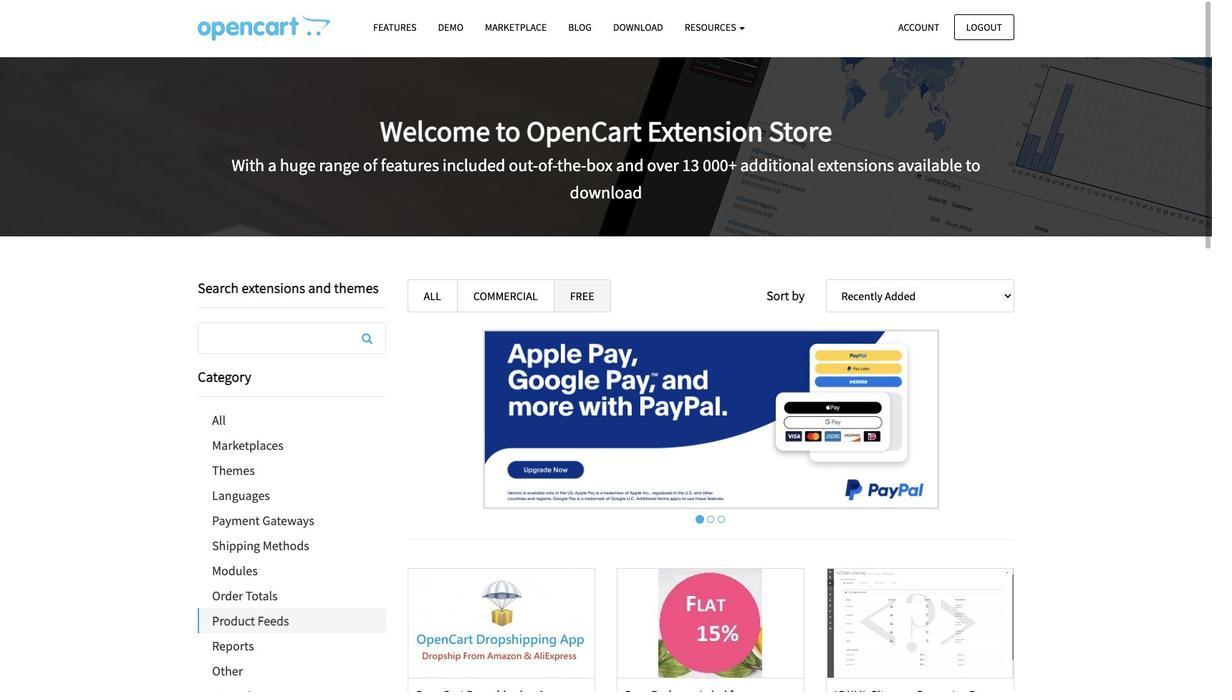 Task type: vqa. For each thing, say whether or not it's contained in the screenshot.
the topmost "the"
no



Task type: describe. For each thing, give the bounding box(es) containing it.
download
[[613, 21, 663, 34]]

included
[[443, 154, 506, 176]]

themes
[[212, 462, 255, 479]]

payment gateways link
[[198, 508, 386, 533]]

extensions inside welcome to opencart extension store with a huge range of features included out-of-the-box and over 13 000+ additional extensions available to download
[[818, 154, 895, 176]]

welcome to opencart extension store with a huge range of features included out-of-the-box and over 13 000+ additional extensions available to download
[[232, 113, 981, 204]]

order totals
[[212, 588, 278, 604]]

the-
[[557, 154, 587, 176]]

product feeds
[[212, 613, 289, 629]]

logout link
[[954, 14, 1015, 40]]

product
[[212, 613, 255, 629]]

marketplaces
[[212, 437, 284, 454]]

payment
[[212, 512, 260, 529]]

with
[[232, 154, 265, 176]]

languages
[[212, 487, 270, 504]]

additional
[[741, 154, 815, 176]]

logout
[[967, 20, 1003, 33]]

gateways
[[263, 512, 314, 529]]

a
[[268, 154, 277, 176]]

box
[[587, 154, 613, 176]]

modules
[[212, 563, 258, 579]]

resources
[[685, 21, 739, 34]]

of-
[[538, 154, 557, 176]]

demo
[[438, 21, 464, 34]]

methods
[[263, 538, 309, 554]]

shipping methods
[[212, 538, 309, 554]]

1 vertical spatial extensions
[[242, 279, 305, 297]]

extension
[[648, 113, 763, 149]]

payment gateways
[[212, 512, 314, 529]]

sort by
[[767, 287, 805, 304]]

features
[[381, 154, 439, 176]]

available
[[898, 154, 963, 176]]

modules link
[[198, 558, 386, 583]]

1 horizontal spatial to
[[966, 154, 981, 176]]

ig xml sitemap generator pro image
[[828, 569, 1014, 678]]

account link
[[887, 14, 952, 40]]

other
[[212, 663, 243, 679]]

themes link
[[198, 458, 386, 483]]

commercial
[[474, 289, 538, 303]]

marketplaces link
[[198, 433, 386, 458]]

shipping methods link
[[198, 533, 386, 558]]

download link
[[603, 15, 674, 40]]

languages link
[[198, 483, 386, 508]]

other link
[[198, 659, 386, 684]]

store
[[769, 113, 832, 149]]



Task type: locate. For each thing, give the bounding box(es) containing it.
to
[[496, 113, 521, 149], [966, 154, 981, 176]]

search
[[198, 279, 239, 297]]

free link
[[554, 280, 611, 312]]

1 horizontal spatial and
[[616, 154, 644, 176]]

download
[[570, 181, 642, 204]]

search extensions and themes
[[198, 279, 379, 297]]

account
[[899, 20, 940, 33]]

save badge or label for you product image
[[618, 569, 804, 678]]

1 vertical spatial all
[[212, 412, 226, 429]]

0 horizontal spatial all
[[212, 412, 226, 429]]

all
[[424, 289, 441, 303], [212, 412, 226, 429]]

0 vertical spatial all
[[424, 289, 441, 303]]

to right available
[[966, 154, 981, 176]]

0 vertical spatial to
[[496, 113, 521, 149]]

0 vertical spatial and
[[616, 154, 644, 176]]

range
[[319, 154, 360, 176]]

sort
[[767, 287, 790, 304]]

reports link
[[198, 634, 386, 659]]

extensions down the store
[[818, 154, 895, 176]]

reports
[[212, 638, 254, 654]]

shipping
[[212, 538, 260, 554]]

of
[[363, 154, 378, 176]]

0 horizontal spatial and
[[308, 279, 331, 297]]

feeds
[[258, 613, 289, 629]]

0 horizontal spatial to
[[496, 113, 521, 149]]

totals
[[246, 588, 278, 604]]

1 horizontal spatial extensions
[[818, 154, 895, 176]]

marketplace link
[[474, 15, 558, 40]]

0 vertical spatial all link
[[407, 280, 458, 312]]

0 horizontal spatial all link
[[198, 408, 386, 433]]

1 vertical spatial to
[[966, 154, 981, 176]]

extensions
[[818, 154, 895, 176], [242, 279, 305, 297]]

huge
[[280, 154, 316, 176]]

themes
[[334, 279, 379, 297]]

free
[[570, 289, 595, 303]]

all link for commercial
[[407, 280, 458, 312]]

and inside welcome to opencart extension store with a huge range of features included out-of-the-box and over 13 000+ additional extensions available to download
[[616, 154, 644, 176]]

features
[[373, 21, 417, 34]]

1 vertical spatial all link
[[198, 408, 386, 433]]

all link for marketplaces
[[198, 408, 386, 433]]

welcome
[[380, 113, 490, 149]]

all for commercial
[[424, 289, 441, 303]]

paypal payment gateway image
[[483, 330, 939, 509]]

and
[[616, 154, 644, 176], [308, 279, 331, 297]]

marketplace
[[485, 21, 547, 34]]

resources link
[[674, 15, 756, 40]]

000+
[[703, 154, 737, 176]]

None text field
[[199, 323, 385, 353]]

order totals link
[[198, 583, 386, 608]]

0 vertical spatial extensions
[[818, 154, 895, 176]]

features link
[[363, 15, 428, 40]]

commercial link
[[457, 280, 554, 312]]

and right the box
[[616, 154, 644, 176]]

search image
[[362, 333, 373, 344]]

blog
[[569, 21, 592, 34]]

1 horizontal spatial all
[[424, 289, 441, 303]]

blog link
[[558, 15, 603, 40]]

extensions right search
[[242, 279, 305, 297]]

all for marketplaces
[[212, 412, 226, 429]]

0 horizontal spatial extensions
[[242, 279, 305, 297]]

product feeds link
[[199, 608, 386, 634]]

demo link
[[428, 15, 474, 40]]

out-
[[509, 154, 538, 176]]

category
[[198, 368, 251, 386]]

13
[[683, 154, 700, 176]]

by
[[792, 287, 805, 304]]

to up out-
[[496, 113, 521, 149]]

opencart product feeds image
[[198, 15, 330, 41]]

over
[[647, 154, 679, 176]]

and left the themes
[[308, 279, 331, 297]]

opencart dropshipping app (amazon & aliexpre.. image
[[408, 569, 595, 678]]

opencart
[[527, 113, 642, 149]]

all link
[[407, 280, 458, 312], [198, 408, 386, 433]]

order
[[212, 588, 243, 604]]

1 vertical spatial and
[[308, 279, 331, 297]]

1 horizontal spatial all link
[[407, 280, 458, 312]]



